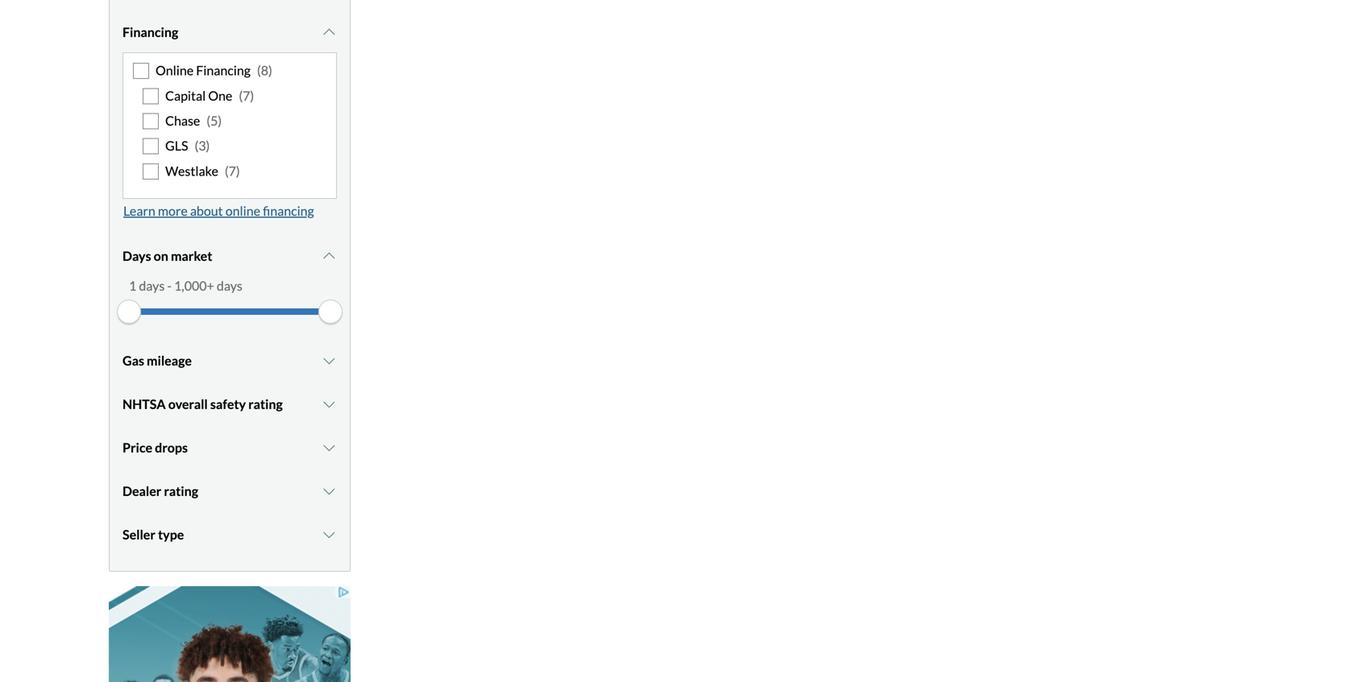 Task type: vqa. For each thing, say whether or not it's contained in the screenshot.
rightmost days
yes



Task type: describe. For each thing, give the bounding box(es) containing it.
0 vertical spatial (7)
[[239, 88, 254, 103]]

chevron down image for seller type
[[321, 529, 337, 542]]

learn
[[123, 203, 155, 219]]

chase (5)
[[165, 113, 222, 129]]

nhtsa
[[123, 397, 166, 412]]

gas
[[123, 353, 144, 369]]

chase
[[165, 113, 200, 129]]

market
[[171, 248, 212, 264]]

dealer
[[123, 484, 161, 499]]

chevron down image for drops
[[321, 442, 337, 455]]

days
[[123, 248, 151, 264]]

learn more about online financing
[[123, 203, 314, 219]]

on
[[154, 248, 168, 264]]

0 vertical spatial rating
[[248, 397, 283, 412]]

safety
[[210, 397, 246, 412]]

nhtsa overall safety rating
[[123, 397, 283, 412]]

1 vertical spatial rating
[[164, 484, 198, 499]]

financing inside the financing "dropdown button"
[[123, 24, 178, 40]]

online
[[225, 203, 260, 219]]

advertisement region
[[109, 587, 351, 683]]

1 vertical spatial (7)
[[225, 163, 240, 179]]

westlake (7)
[[165, 163, 240, 179]]

learn more about online financing button
[[123, 199, 315, 223]]

days on market
[[123, 248, 212, 264]]

online
[[156, 63, 194, 78]]

mileage
[[147, 353, 192, 369]]

(5)
[[207, 113, 222, 129]]

financing button
[[123, 12, 337, 52]]



Task type: locate. For each thing, give the bounding box(es) containing it.
0 horizontal spatial financing
[[123, 24, 178, 40]]

1
[[129, 278, 136, 294]]

rating
[[248, 397, 283, 412], [164, 484, 198, 499]]

chevron down image inside the financing "dropdown button"
[[321, 26, 337, 39]]

(8)
[[257, 63, 272, 78]]

1 chevron down image from the top
[[321, 442, 337, 455]]

chevron down image inside dealer rating dropdown button
[[321, 485, 337, 498]]

chevron down image for financing
[[321, 26, 337, 39]]

financing
[[263, 203, 314, 219]]

price
[[123, 440, 152, 456]]

-
[[167, 278, 172, 294]]

3 chevron down image from the top
[[321, 355, 337, 368]]

nhtsa overall safety rating button
[[123, 385, 337, 425]]

chevron down image for gas mileage
[[321, 355, 337, 368]]

4 chevron down image from the top
[[321, 398, 337, 411]]

days on market button
[[123, 236, 337, 277]]

gls (3)
[[165, 138, 210, 154]]

financing up online
[[123, 24, 178, 40]]

1 horizontal spatial rating
[[248, 397, 283, 412]]

1 vertical spatial chevron down image
[[321, 485, 337, 498]]

chevron down image for days on market
[[321, 250, 337, 263]]

chevron down image for rating
[[321, 485, 337, 498]]

financing up 'one'
[[196, 63, 251, 78]]

capital one (7)
[[165, 88, 254, 103]]

days left -
[[139, 278, 165, 294]]

price drops button
[[123, 428, 337, 468]]

2 chevron down image from the top
[[321, 485, 337, 498]]

dealer rating button
[[123, 472, 337, 512]]

capital
[[165, 88, 206, 103]]

0 horizontal spatial rating
[[164, 484, 198, 499]]

chevron down image inside price drops dropdown button
[[321, 442, 337, 455]]

chevron down image
[[321, 26, 337, 39], [321, 250, 337, 263], [321, 355, 337, 368], [321, 398, 337, 411], [321, 529, 337, 542]]

2 chevron down image from the top
[[321, 250, 337, 263]]

gls
[[165, 138, 188, 154]]

1 horizontal spatial days
[[217, 278, 242, 294]]

0 vertical spatial chevron down image
[[321, 442, 337, 455]]

1 horizontal spatial financing
[[196, 63, 251, 78]]

seller
[[123, 527, 155, 543]]

1 chevron down image from the top
[[321, 26, 337, 39]]

5 chevron down image from the top
[[321, 529, 337, 542]]

chevron down image inside nhtsa overall safety rating dropdown button
[[321, 398, 337, 411]]

seller type
[[123, 527, 184, 543]]

rating right safety
[[248, 397, 283, 412]]

1 vertical spatial financing
[[196, 63, 251, 78]]

gas mileage button
[[123, 341, 337, 381]]

more
[[158, 203, 188, 219]]

(7) right 'one'
[[239, 88, 254, 103]]

0 horizontal spatial days
[[139, 278, 165, 294]]

chevron down image inside seller type dropdown button
[[321, 529, 337, 542]]

one
[[208, 88, 232, 103]]

(3)
[[195, 138, 210, 154]]

rating right dealer
[[164, 484, 198, 499]]

drops
[[155, 440, 188, 456]]

gas mileage
[[123, 353, 192, 369]]

0 vertical spatial financing
[[123, 24, 178, 40]]

about
[[190, 203, 223, 219]]

chevron down image inside "days on market" "dropdown button"
[[321, 250, 337, 263]]

type
[[158, 527, 184, 543]]

seller type button
[[123, 515, 337, 555]]

dealer rating
[[123, 484, 198, 499]]

price drops
[[123, 440, 188, 456]]

westlake
[[165, 163, 218, 179]]

days down "days on market" "dropdown button"
[[217, 278, 242, 294]]

chevron down image inside gas mileage dropdown button
[[321, 355, 337, 368]]

2 days from the left
[[217, 278, 242, 294]]

days
[[139, 278, 165, 294], [217, 278, 242, 294]]

(7) right westlake
[[225, 163, 240, 179]]

financing
[[123, 24, 178, 40], [196, 63, 251, 78]]

1 days - 1,000+ days
[[129, 278, 242, 294]]

1 days from the left
[[139, 278, 165, 294]]

(7)
[[239, 88, 254, 103], [225, 163, 240, 179]]

overall
[[168, 397, 208, 412]]

1,000+
[[174, 278, 214, 294]]

chevron down image for nhtsa overall safety rating
[[321, 398, 337, 411]]

chevron down image
[[321, 442, 337, 455], [321, 485, 337, 498]]

online financing (8)
[[156, 63, 272, 78]]



